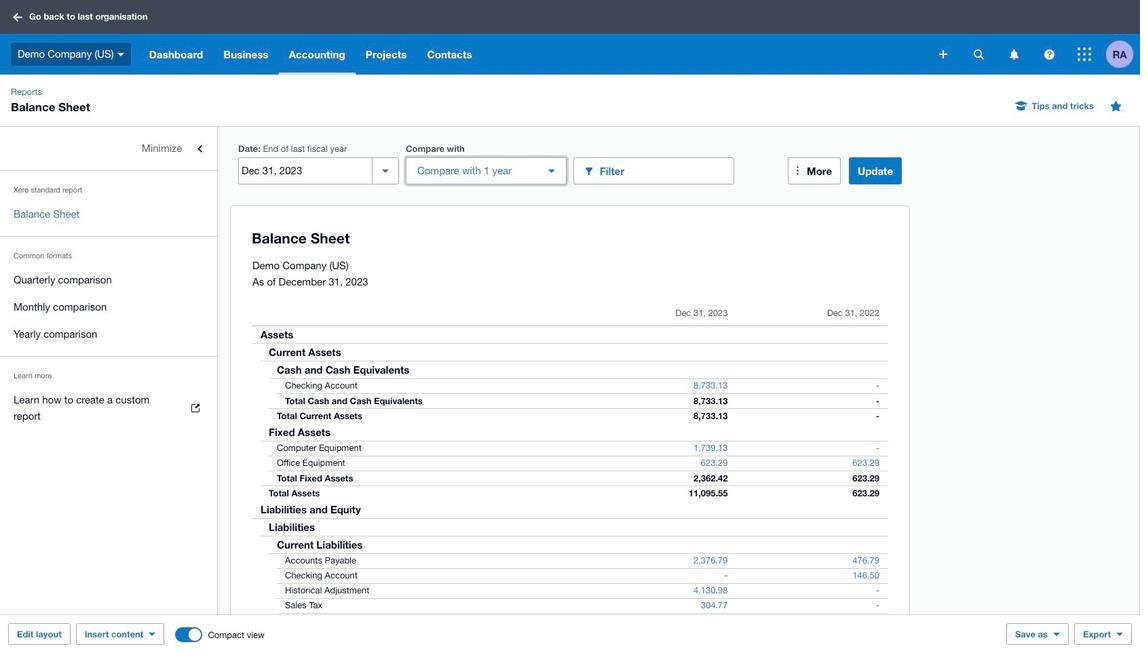 Task type: vqa. For each thing, say whether or not it's contained in the screenshot.
Select End Date field
yes



Task type: locate. For each thing, give the bounding box(es) containing it.
list of convenience dates image
[[372, 158, 399, 185]]

report output element
[[253, 302, 888, 654]]

svg image
[[1078, 48, 1092, 61], [974, 49, 984, 59], [1010, 49, 1019, 59], [1045, 49, 1055, 59], [117, 53, 124, 56]]

Select end date field
[[239, 158, 372, 184]]

1 vertical spatial svg image
[[940, 50, 948, 58]]

remove from favorites image
[[1103, 92, 1130, 120]]

0 vertical spatial svg image
[[13, 13, 22, 21]]

1 horizontal spatial svg image
[[940, 50, 948, 58]]

svg image
[[13, 13, 22, 21], [940, 50, 948, 58]]

banner
[[0, 0, 1141, 75]]



Task type: describe. For each thing, give the bounding box(es) containing it.
Report title field
[[249, 223, 883, 255]]

0 horizontal spatial svg image
[[13, 13, 22, 21]]



